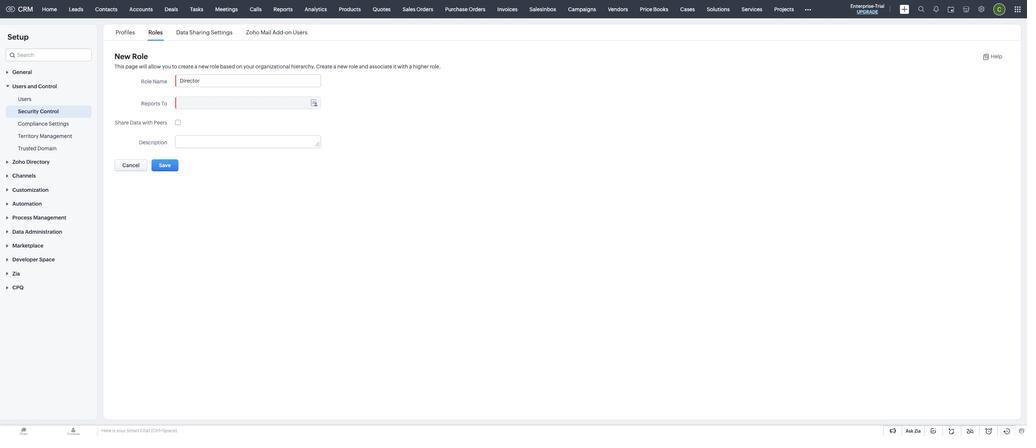 Task type: vqa. For each thing, say whether or not it's contained in the screenshot.
tarashultz49@gmail.com link
no



Task type: locate. For each thing, give the bounding box(es) containing it.
orders for purchase orders
[[469, 6, 486, 12]]

role left name
[[141, 79, 152, 85]]

2 horizontal spatial a
[[409, 64, 412, 70]]

management inside 'users and control' region
[[40, 133, 72, 139]]

zia inside the zia dropdown button
[[12, 271, 20, 277]]

on right based
[[236, 64, 242, 70]]

data
[[176, 29, 188, 36], [130, 120, 141, 126], [12, 229, 24, 235]]

signals element
[[929, 0, 943, 18]]

your right based
[[244, 64, 254, 70]]

users inside region
[[18, 96, 31, 102]]

data down process
[[12, 229, 24, 235]]

0 horizontal spatial orders
[[417, 6, 433, 12]]

setup
[[7, 33, 29, 41]]

zoho mail add-on users link
[[245, 29, 309, 36]]

share data with peers
[[115, 120, 167, 126]]

management for process management
[[33, 215, 66, 221]]

0 horizontal spatial role
[[210, 64, 219, 70]]

enterprise-trial upgrade
[[851, 3, 885, 15]]

users and control region
[[0, 93, 97, 155]]

salesinbox link
[[524, 0, 562, 18]]

0 horizontal spatial a
[[195, 64, 197, 70]]

based
[[220, 64, 235, 70]]

analytics link
[[299, 0, 333, 18]]

1 vertical spatial data
[[130, 120, 141, 126]]

ask
[[906, 429, 914, 434]]

on right mail
[[285, 29, 292, 36]]

2 new from the left
[[337, 64, 348, 70]]

search element
[[914, 0, 929, 18]]

orders inside 'link'
[[469, 6, 486, 12]]

reports left to
[[141, 101, 160, 107]]

zoho left mail
[[246, 29, 260, 36]]

1 horizontal spatial your
[[244, 64, 254, 70]]

users link
[[18, 95, 31, 103]]

zoho
[[246, 29, 260, 36], [12, 159, 25, 165]]

territory management
[[18, 133, 72, 139]]

meetings link
[[209, 0, 244, 18]]

domain
[[38, 145, 57, 151]]

control up compliance settings link
[[40, 108, 59, 114]]

zoho directory
[[12, 159, 50, 165]]

signals image
[[934, 6, 939, 12]]

1 horizontal spatial on
[[285, 29, 292, 36]]

security control
[[18, 108, 59, 114]]

None text field
[[175, 97, 321, 109]]

1 vertical spatial reports
[[141, 101, 160, 107]]

zoho up channels
[[12, 159, 25, 165]]

accounts
[[129, 6, 153, 12]]

0 horizontal spatial new
[[198, 64, 209, 70]]

reports
[[274, 6, 293, 12], [141, 101, 160, 107]]

zia right ask on the right of the page
[[915, 429, 921, 434]]

your right is
[[116, 429, 126, 434]]

invoices link
[[492, 0, 524, 18]]

create menu element
[[896, 0, 914, 18]]

2 orders from the left
[[469, 6, 486, 12]]

you
[[162, 64, 171, 70]]

marketplace button
[[0, 239, 97, 253]]

role left based
[[210, 64, 219, 70]]

0 horizontal spatial your
[[116, 429, 126, 434]]

with right it
[[398, 64, 408, 70]]

ask zia
[[906, 429, 921, 434]]

2 vertical spatial users
[[18, 96, 31, 102]]

1 horizontal spatial and
[[359, 64, 368, 70]]

0 horizontal spatial zia
[[12, 271, 20, 277]]

trusted
[[18, 145, 36, 151]]

users up the users link
[[12, 83, 26, 89]]

None field
[[6, 49, 92, 61]]

chats image
[[0, 426, 47, 436]]

2 vertical spatial data
[[12, 229, 24, 235]]

role up 'will' at top left
[[132, 52, 148, 61]]

1 vertical spatial settings
[[49, 121, 69, 127]]

1 horizontal spatial role
[[349, 64, 358, 70]]

data right share
[[130, 120, 141, 126]]

trusted domain
[[18, 145, 57, 151]]

0 vertical spatial with
[[398, 64, 408, 70]]

role
[[210, 64, 219, 70], [349, 64, 358, 70]]

list containing profiles
[[109, 24, 314, 40]]

0 vertical spatial control
[[38, 83, 57, 89]]

0 horizontal spatial data
[[12, 229, 24, 235]]

1 vertical spatial control
[[40, 108, 59, 114]]

your
[[244, 64, 254, 70], [116, 429, 126, 434]]

share
[[115, 120, 129, 126]]

on
[[285, 29, 292, 36], [236, 64, 242, 70]]

0 vertical spatial your
[[244, 64, 254, 70]]

data left sharing
[[176, 29, 188, 36]]

orders right sales
[[417, 6, 433, 12]]

management up the domain
[[40, 133, 72, 139]]

crm link
[[6, 5, 33, 13]]

data inside dropdown button
[[12, 229, 24, 235]]

settings up "territory management"
[[49, 121, 69, 127]]

1 vertical spatial and
[[28, 83, 37, 89]]

zia up cpq
[[12, 271, 20, 277]]

2 horizontal spatial data
[[176, 29, 188, 36]]

1 horizontal spatial zoho
[[246, 29, 260, 36]]

customization button
[[0, 183, 97, 197]]

sales orders link
[[397, 0, 439, 18]]

1 horizontal spatial settings
[[211, 29, 232, 36]]

control down general dropdown button
[[38, 83, 57, 89]]

role.
[[430, 64, 441, 70]]

space
[[39, 257, 55, 263]]

0 vertical spatial on
[[285, 29, 292, 36]]

zoho inside dropdown button
[[12, 159, 25, 165]]

profile element
[[989, 0, 1010, 18]]

1 role from the left
[[210, 64, 219, 70]]

2 role from the left
[[349, 64, 358, 70]]

salesinbox
[[530, 6, 556, 12]]

1 vertical spatial users
[[12, 83, 26, 89]]

smart
[[127, 429, 139, 434]]

contacts link
[[89, 0, 123, 18]]

here is your smart chat (ctrl+space)
[[101, 429, 177, 434]]

0 horizontal spatial and
[[28, 83, 37, 89]]

0 vertical spatial zoho
[[246, 29, 260, 36]]

a
[[195, 64, 197, 70], [333, 64, 336, 70], [409, 64, 412, 70]]

1 vertical spatial zoho
[[12, 159, 25, 165]]

management up data administration dropdown button
[[33, 215, 66, 221]]

control inside region
[[40, 108, 59, 114]]

create
[[316, 64, 332, 70]]

compliance settings
[[18, 121, 69, 127]]

leads link
[[63, 0, 89, 18]]

1 vertical spatial role
[[141, 79, 152, 85]]

1 horizontal spatial zia
[[915, 429, 921, 434]]

control
[[38, 83, 57, 89], [40, 108, 59, 114]]

zia button
[[0, 267, 97, 281]]

new
[[198, 64, 209, 70], [337, 64, 348, 70]]

help
[[991, 54, 1003, 60]]

process
[[12, 215, 32, 221]]

and left the associate
[[359, 64, 368, 70]]

products
[[339, 6, 361, 12]]

users up security
[[18, 96, 31, 102]]

users inside dropdown button
[[12, 83, 26, 89]]

0 vertical spatial zia
[[12, 271, 20, 277]]

and up the users link
[[28, 83, 37, 89]]

1 horizontal spatial a
[[333, 64, 336, 70]]

0 vertical spatial management
[[40, 133, 72, 139]]

reports for reports to
[[141, 101, 160, 107]]

orders right purchase
[[469, 6, 486, 12]]

new
[[115, 52, 131, 61]]

control inside dropdown button
[[38, 83, 57, 89]]

1 horizontal spatial new
[[337, 64, 348, 70]]

1 horizontal spatial reports
[[274, 6, 293, 12]]

mail
[[261, 29, 271, 36]]

None text field
[[175, 75, 321, 87], [175, 136, 321, 148], [175, 75, 321, 87], [175, 136, 321, 148]]

settings inside 'users and control' region
[[49, 121, 69, 127]]

0 horizontal spatial zoho
[[12, 159, 25, 165]]

create
[[178, 64, 194, 70]]

role left the associate
[[349, 64, 358, 70]]

new role
[[115, 52, 148, 61]]

with left peers
[[142, 120, 153, 126]]

campaigns
[[568, 6, 596, 12]]

users right add- at the left top of the page
[[293, 29, 307, 36]]

contacts image
[[50, 426, 97, 436]]

compliance settings link
[[18, 120, 69, 127]]

0 horizontal spatial settings
[[49, 121, 69, 127]]

1 vertical spatial your
[[116, 429, 126, 434]]

contacts
[[95, 6, 117, 12]]

reports up add- at the left top of the page
[[274, 6, 293, 12]]

accounts link
[[123, 0, 159, 18]]

1 vertical spatial zia
[[915, 429, 921, 434]]

reports to
[[141, 101, 167, 107]]

list
[[109, 24, 314, 40]]

home link
[[36, 0, 63, 18]]

0 vertical spatial reports
[[274, 6, 293, 12]]

1 vertical spatial management
[[33, 215, 66, 221]]

0 vertical spatial data
[[176, 29, 188, 36]]

cancel
[[122, 162, 140, 168]]

sales orders
[[403, 6, 433, 12]]

purchase orders
[[445, 6, 486, 12]]

users and control
[[12, 83, 57, 89]]

1 orders from the left
[[417, 6, 433, 12]]

chat
[[140, 429, 150, 434]]

settings right sharing
[[211, 29, 232, 36]]

0 horizontal spatial reports
[[141, 101, 160, 107]]

1 horizontal spatial orders
[[469, 6, 486, 12]]

profiles link
[[115, 29, 136, 36]]

management inside dropdown button
[[33, 215, 66, 221]]

trial
[[875, 3, 885, 9]]

automation
[[12, 201, 42, 207]]

will
[[139, 64, 147, 70]]

services link
[[736, 0, 768, 18]]

1 vertical spatial on
[[236, 64, 242, 70]]

0 horizontal spatial with
[[142, 120, 153, 126]]

orders
[[417, 6, 433, 12], [469, 6, 486, 12]]



Task type: describe. For each thing, give the bounding box(es) containing it.
compliance
[[18, 121, 48, 127]]

users for users
[[18, 96, 31, 102]]

and inside dropdown button
[[28, 83, 37, 89]]

cases link
[[674, 0, 701, 18]]

developer space
[[12, 257, 55, 263]]

1 vertical spatial with
[[142, 120, 153, 126]]

to
[[161, 101, 167, 107]]

to
[[172, 64, 177, 70]]

process management
[[12, 215, 66, 221]]

organizational
[[255, 64, 290, 70]]

0 vertical spatial and
[[359, 64, 368, 70]]

territory management link
[[18, 132, 72, 140]]

1 a from the left
[[195, 64, 197, 70]]

roles
[[148, 29, 163, 36]]

solutions
[[707, 6, 730, 12]]

territory
[[18, 133, 39, 139]]

add-
[[273, 29, 285, 36]]

deals link
[[159, 0, 184, 18]]

is
[[112, 429, 115, 434]]

Other Modules field
[[800, 3, 816, 15]]

channels button
[[0, 169, 97, 183]]

0 vertical spatial role
[[132, 52, 148, 61]]

2 a from the left
[[333, 64, 336, 70]]

leads
[[69, 6, 83, 12]]

cancel link
[[115, 159, 152, 171]]

data for data administration
[[12, 229, 24, 235]]

1 horizontal spatial with
[[398, 64, 408, 70]]

data sharing settings link
[[175, 29, 234, 36]]

0 horizontal spatial on
[[236, 64, 242, 70]]

0 vertical spatial users
[[293, 29, 307, 36]]

search image
[[918, 6, 925, 12]]

home
[[42, 6, 57, 12]]

vendors
[[608, 6, 628, 12]]

hierarchy.
[[291, 64, 315, 70]]

profile image
[[994, 3, 1006, 15]]

name
[[153, 79, 167, 85]]

services
[[742, 6, 763, 12]]

management for territory management
[[40, 133, 72, 139]]

security
[[18, 108, 39, 114]]

developer space button
[[0, 253, 97, 267]]

vendors link
[[602, 0, 634, 18]]

solutions link
[[701, 0, 736, 18]]

data administration
[[12, 229, 62, 235]]

deals
[[165, 6, 178, 12]]

cpq button
[[0, 281, 97, 295]]

users for users and control
[[12, 83, 26, 89]]

page
[[125, 64, 138, 70]]

quotes link
[[367, 0, 397, 18]]

orders for sales orders
[[417, 6, 433, 12]]

process management button
[[0, 211, 97, 225]]

trusted domain link
[[18, 145, 57, 152]]

products link
[[333, 0, 367, 18]]

tasks
[[190, 6, 203, 12]]

campaigns link
[[562, 0, 602, 18]]

calendar image
[[948, 6, 954, 12]]

zoho for zoho directory
[[12, 159, 25, 165]]

data administration button
[[0, 225, 97, 239]]

this page will allow you to create a new role based on your organizational hierarchy. create a new role and associate it with a higher role.
[[115, 64, 441, 70]]

Search text field
[[6, 49, 91, 61]]

purchase
[[445, 6, 468, 12]]

1 new from the left
[[198, 64, 209, 70]]

enterprise-
[[851, 3, 875, 9]]

save button
[[152, 159, 178, 171]]

create menu image
[[900, 5, 909, 14]]

marketplace
[[12, 243, 43, 249]]

customization
[[12, 187, 49, 193]]

projects
[[774, 6, 794, 12]]

zoho for zoho mail add-on users
[[246, 29, 260, 36]]

save
[[159, 162, 171, 168]]

description
[[139, 140, 167, 146]]

tasks link
[[184, 0, 209, 18]]

analytics
[[305, 6, 327, 12]]

profiles
[[116, 29, 135, 36]]

data for data sharing settings
[[176, 29, 188, 36]]

it
[[393, 64, 397, 70]]

calls
[[250, 6, 262, 12]]

allow
[[148, 64, 161, 70]]

calls link
[[244, 0, 268, 18]]

invoices
[[497, 6, 518, 12]]

data sharing settings
[[176, 29, 232, 36]]

3 a from the left
[[409, 64, 412, 70]]

1 horizontal spatial data
[[130, 120, 141, 126]]

developer
[[12, 257, 38, 263]]

upgrade
[[857, 9, 878, 15]]

security control link
[[18, 108, 59, 115]]

associate
[[369, 64, 392, 70]]

users and control button
[[0, 79, 97, 93]]

general
[[12, 69, 32, 75]]

cancel button
[[115, 159, 148, 171]]

higher
[[413, 64, 429, 70]]

roles link
[[147, 29, 164, 36]]

administration
[[25, 229, 62, 235]]

price books link
[[634, 0, 674, 18]]

reports for reports
[[274, 6, 293, 12]]

purchase orders link
[[439, 0, 492, 18]]

channels
[[12, 173, 36, 179]]

crm
[[18, 5, 33, 13]]

cpq
[[12, 285, 24, 291]]

0 vertical spatial settings
[[211, 29, 232, 36]]



